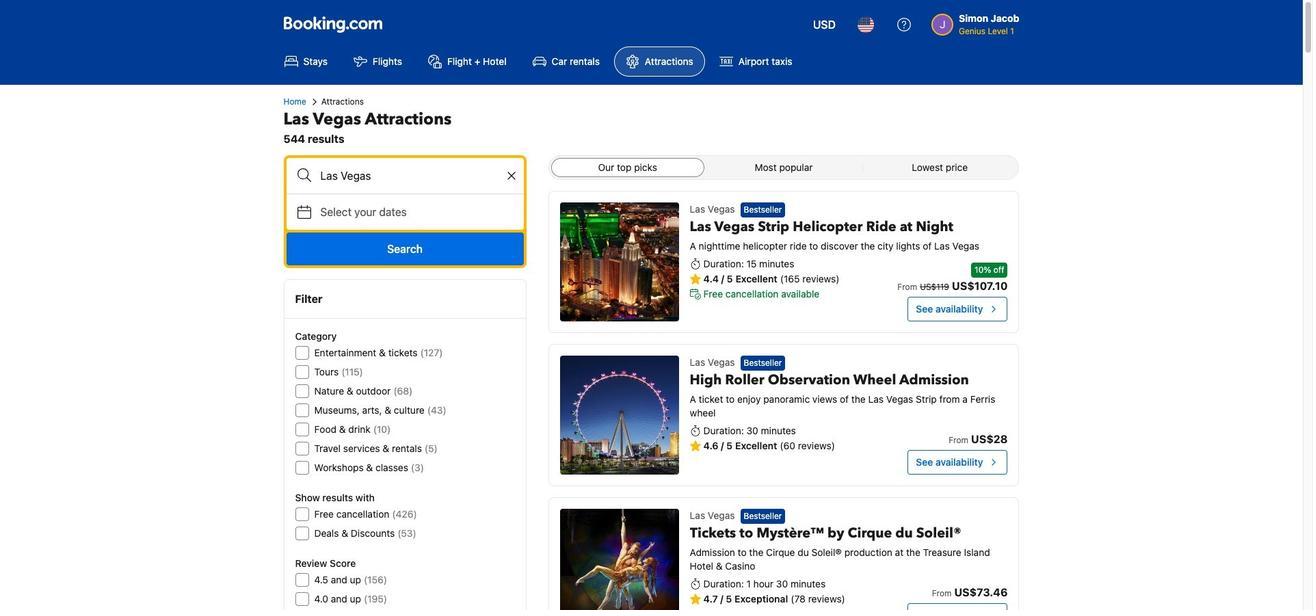 Task type: locate. For each thing, give the bounding box(es) containing it.
high roller observation wheel admission image
[[560, 356, 679, 475]]

las vegas strip helicopter ride at night image
[[560, 203, 679, 322]]



Task type: describe. For each thing, give the bounding box(es) containing it.
Where are you going? search field
[[286, 158, 524, 194]]

your account menu simon jacob genius level 1 element
[[932, 12, 1020, 38]]

tickets to mystère™ by cirque du soleil® image
[[560, 509, 679, 610]]

booking.com image
[[284, 16, 382, 33]]



Task type: vqa. For each thing, say whether or not it's contained in the screenshot.
SUBWAY corresponding to Sağmalcılar
no



